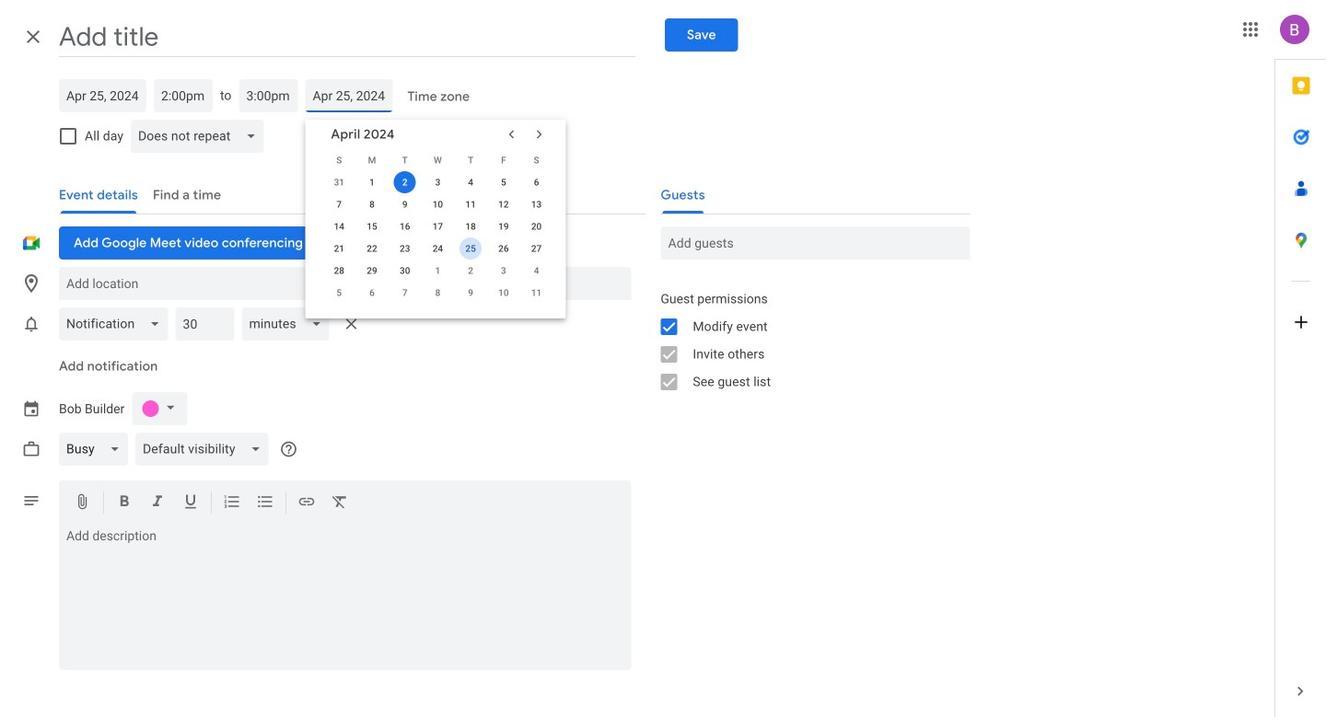 Task type: locate. For each thing, give the bounding box(es) containing it.
1 row from the top
[[323, 149, 553, 171]]

23 element
[[394, 238, 416, 260]]

may 5 element
[[328, 282, 350, 304]]

16 element
[[394, 216, 416, 238]]

bulleted list image
[[256, 493, 274, 514]]

3 element
[[427, 171, 449, 193]]

Title text field
[[59, 17, 635, 57]]

6 element
[[525, 171, 548, 193]]

tab list
[[1276, 60, 1326, 666]]

3 row from the top
[[323, 193, 553, 216]]

cell left 26 element at the top left of the page
[[454, 238, 487, 260]]

cell
[[389, 171, 421, 193], [454, 238, 487, 260]]

1 element
[[361, 171, 383, 193]]

11 element
[[460, 193, 482, 216]]

None field
[[131, 114, 271, 158], [59, 302, 175, 346], [242, 302, 337, 346], [59, 427, 135, 472], [135, 427, 276, 472], [131, 114, 271, 158], [59, 302, 175, 346], [242, 302, 337, 346], [59, 427, 135, 472], [135, 427, 276, 472]]

cell left 3 element
[[389, 171, 421, 193]]

1 horizontal spatial cell
[[454, 238, 487, 260]]

row
[[323, 149, 553, 171], [323, 171, 553, 193], [323, 193, 553, 216], [323, 216, 553, 238], [323, 238, 553, 260], [323, 260, 553, 282], [323, 282, 553, 304]]

Start date text field
[[66, 79, 139, 112]]

4 element
[[460, 171, 482, 193]]

0 vertical spatial cell
[[389, 171, 421, 193]]

april 2024 grid
[[323, 149, 553, 304]]

End time text field
[[246, 79, 290, 112]]

may 11 element
[[525, 282, 548, 304]]

italic image
[[148, 493, 167, 514]]

may 8 element
[[427, 282, 449, 304]]

End date text field
[[313, 79, 385, 112]]

may 2 element
[[460, 260, 482, 282]]

row group
[[323, 171, 553, 304]]

underline image
[[181, 493, 200, 514]]

may 7 element
[[394, 282, 416, 304]]

may 9 element
[[460, 282, 482, 304]]

Guests text field
[[668, 227, 963, 260]]

5 row from the top
[[323, 238, 553, 260]]

may 6 element
[[361, 282, 383, 304]]

Minutes in advance for notification number field
[[183, 308, 227, 341]]

may 3 element
[[493, 260, 515, 282]]

formatting options toolbar
[[59, 481, 631, 525]]

18 element
[[460, 216, 482, 238]]

2 row from the top
[[323, 171, 553, 193]]

25 element
[[460, 238, 482, 260]]

may 4 element
[[525, 260, 548, 282]]

6 row from the top
[[323, 260, 553, 282]]

29 element
[[361, 260, 383, 282]]

group
[[646, 286, 970, 396]]

bold image
[[115, 493, 134, 514]]



Task type: describe. For each thing, give the bounding box(es) containing it.
9 element
[[394, 193, 416, 216]]

19 element
[[493, 216, 515, 238]]

24 element
[[427, 238, 449, 260]]

13 element
[[525, 193, 548, 216]]

remove formatting image
[[331, 493, 349, 514]]

20 element
[[525, 216, 548, 238]]

5 element
[[493, 171, 515, 193]]

1 vertical spatial cell
[[454, 238, 487, 260]]

17 element
[[427, 216, 449, 238]]

0 horizontal spatial cell
[[389, 171, 421, 193]]

4 row from the top
[[323, 216, 553, 238]]

28 element
[[328, 260, 350, 282]]

Description text field
[[59, 529, 631, 667]]

21 element
[[328, 238, 350, 260]]

27 element
[[525, 238, 548, 260]]

10 element
[[427, 193, 449, 216]]

numbered list image
[[223, 493, 241, 514]]

12 element
[[493, 193, 515, 216]]

8 element
[[361, 193, 383, 216]]

22 element
[[361, 238, 383, 260]]

may 10 element
[[493, 282, 515, 304]]

14 element
[[328, 216, 350, 238]]

march 31 element
[[328, 171, 350, 193]]

may 1 element
[[427, 260, 449, 282]]

insert link image
[[297, 493, 316, 514]]

7 element
[[328, 193, 350, 216]]

7 row from the top
[[323, 282, 553, 304]]

Add location text field
[[66, 267, 624, 300]]

Start time text field
[[161, 79, 205, 112]]

2, today element
[[394, 171, 416, 193]]

30 element
[[394, 260, 416, 282]]

30 minutes before element
[[59, 302, 366, 346]]

15 element
[[361, 216, 383, 238]]

26 element
[[493, 238, 515, 260]]



Task type: vqa. For each thing, say whether or not it's contained in the screenshot.
March 2024 Grid
no



